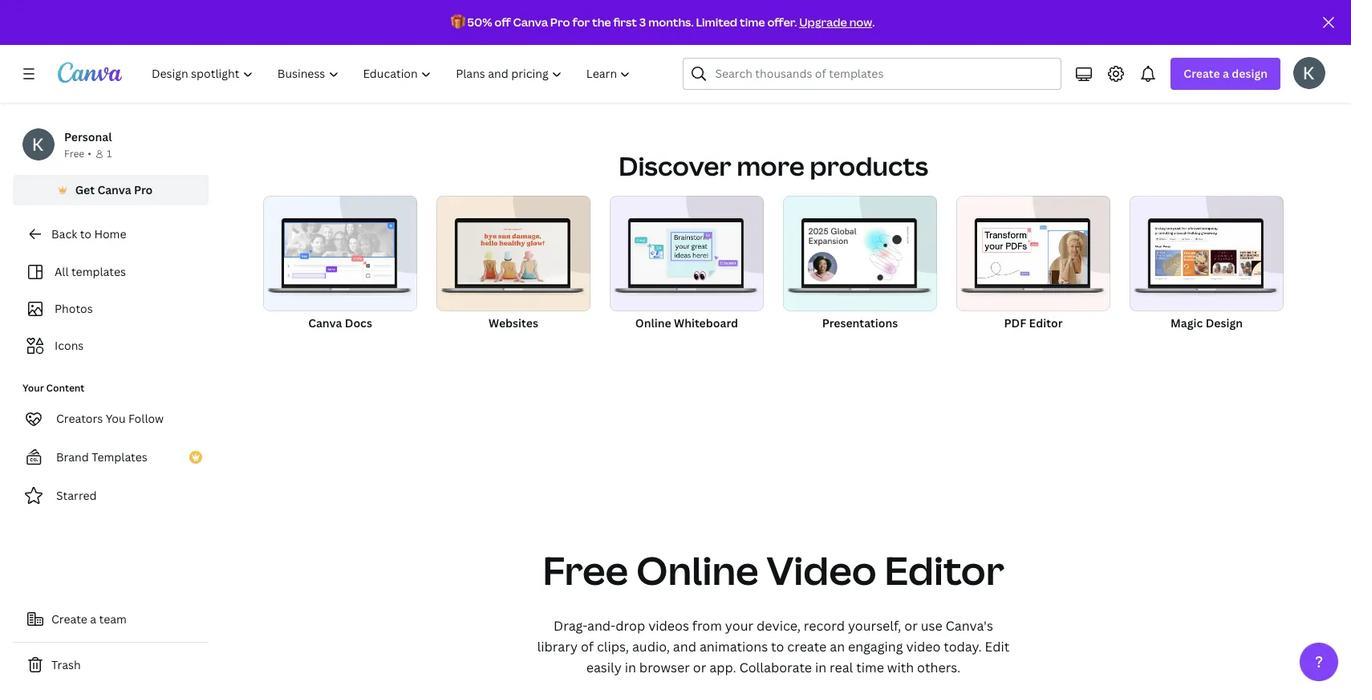 Task type: vqa. For each thing, say whether or not it's contained in the screenshot.
The Size to the right
yes



Task type: describe. For each thing, give the bounding box(es) containing it.
pro inside button
[[134, 182, 153, 197]]

30 proven strategies for promoting your youtube channel link
[[844, 38, 1159, 56]]

personal
[[64, 129, 112, 144]]

trash link
[[13, 649, 209, 681]]

you
[[106, 411, 126, 426]]

channel inside how to start a successful youtube channel fast-track your channel's success with this comprehensive guide.
[[704, 39, 748, 54]]

videos down creating videos with canva link
[[360, 57, 391, 70]]

optimize
[[1173, 57, 1214, 70]]

magic design image
[[1130, 196, 1284, 311]]

create for create a design
[[1184, 66, 1220, 81]]

50%
[[467, 14, 492, 30]]

of
[[581, 638, 594, 656]]

learn inside creating videos with canva learn how to create standout videos with these design school tutorials.
[[221, 57, 248, 70]]

1 vertical spatial online
[[636, 544, 759, 596]]

social media video size guide image
[[1173, 0, 1351, 32]]

kendall parks image
[[1294, 57, 1326, 89]]

all
[[55, 264, 69, 279]]

starred link
[[13, 480, 209, 512]]

1 vertical spatial editor
[[885, 544, 1005, 596]]

for inside 30 proven strategies for promoting your youtube channel learn how to improve your channel with these tested marketing strategies.
[[959, 39, 975, 54]]

design
[[1232, 66, 1268, 81]]

online whiteboard image
[[610, 196, 764, 311]]

30
[[844, 39, 858, 54]]

creators
[[56, 411, 103, 426]]

how inside 30 proven strategies for promoting your youtube channel learn how to improve your channel with these tested marketing strategies.
[[872, 57, 892, 70]]

promoting
[[977, 39, 1035, 54]]

canva docs image
[[263, 196, 417, 311]]

creating
[[221, 39, 268, 54]]

improve
[[906, 57, 945, 70]]

in inside the social media video size guide optimize videos in the right size and dim
[[1249, 57, 1258, 70]]

0 vertical spatial pro
[[550, 14, 570, 30]]

create a design
[[1184, 66, 1268, 81]]

trash
[[51, 657, 81, 672]]

now
[[850, 14, 872, 30]]

how
[[515, 39, 539, 54]]

pdf editor
[[1004, 315, 1063, 331]]

social media video size guide link
[[1173, 38, 1351, 56]]

1 vertical spatial size
[[1302, 57, 1320, 70]]

months.
[[648, 14, 694, 30]]

drag-
[[554, 617, 587, 635]]

all templates
[[55, 264, 126, 279]]

your right improve
[[947, 57, 968, 70]]

get
[[75, 182, 95, 197]]

a inside how to start a successful youtube channel fast-track your channel's success with this comprehensive guide.
[[585, 39, 591, 54]]

channel's
[[587, 57, 631, 70]]

with inside drag-and-drop videos from your device, record yourself, or use canva's library of clips, audio, and animations to create an engaging video today. edit easily in browser or app. collaborate in real time with others.
[[887, 659, 914, 677]]

drag-and-drop videos from your device, record yourself, or use canva's library of clips, audio, and animations to create an engaging video today. edit easily in browser or app. collaborate in real time with others.
[[537, 617, 1010, 677]]

your
[[22, 381, 44, 395]]

1 vertical spatial design
[[1206, 315, 1243, 331]]

video inside the social media video size guide optimize videos in the right size and dim
[[1245, 39, 1275, 54]]

to inside creating videos with canva learn how to create standout videos with these design school tutorials.
[[272, 57, 282, 70]]

youtube inside 30 proven strategies for promoting your youtube channel learn how to improve your channel with these tested marketing strategies.
[[1065, 39, 1112, 54]]

use
[[921, 617, 943, 635]]

all templates link
[[22, 257, 199, 287]]

videos right creating on the top
[[271, 39, 307, 54]]

creating videos with canva link
[[221, 38, 495, 56]]

•
[[88, 147, 91, 160]]

dim
[[1342, 57, 1351, 70]]

canva left docs
[[308, 315, 342, 331]]

to right back
[[80, 226, 91, 242]]

from
[[692, 617, 722, 635]]

school
[[478, 57, 510, 70]]

🎁
[[451, 14, 465, 30]]

fast-
[[515, 57, 537, 70]]

time inside drag-and-drop videos from your device, record yourself, or use canva's library of clips, audio, and animations to create an engaging video today. edit easily in browser or app. collaborate in real time with others.
[[856, 659, 884, 677]]

library
[[537, 638, 578, 656]]

creators you follow
[[56, 411, 164, 426]]

start
[[556, 39, 582, 54]]

create inside creating videos with canva learn how to create standout videos with these design school tutorials.
[[284, 57, 314, 70]]

pdf editor image
[[957, 196, 1111, 311]]

magic design
[[1171, 315, 1243, 331]]

free for free •
[[64, 147, 84, 160]]

today.
[[944, 638, 982, 656]]

get canva pro
[[75, 182, 153, 197]]

edit
[[985, 638, 1010, 656]]

1 horizontal spatial editor
[[1029, 315, 1063, 331]]

create a team button
[[13, 603, 209, 636]]

canva up how
[[513, 14, 548, 30]]

successful
[[594, 39, 651, 54]]

right
[[1278, 57, 1300, 70]]

record
[[804, 617, 845, 635]]

.
[[872, 14, 875, 30]]

Search search field
[[715, 59, 1052, 89]]

with down creating videos with canva link
[[393, 57, 413, 70]]

online whiteboard
[[635, 315, 738, 331]]

standout
[[316, 57, 358, 70]]

marketing
[[1093, 57, 1139, 70]]

video inside drag-and-drop videos from your device, record yourself, or use canva's library of clips, audio, and animations to create an engaging video today. edit easily in browser or app. collaborate in real time with others.
[[906, 638, 941, 656]]

others.
[[917, 659, 961, 677]]

how to start a successful youtube channel image
[[515, 0, 824, 32]]

youtube inside how to start a successful youtube channel fast-track your channel's success with this comprehensive guide.
[[654, 39, 701, 54]]

canva inside creating videos with canva learn how to create standout videos with these design school tutorials.
[[336, 39, 370, 54]]

proven
[[861, 39, 899, 54]]

learn inside 30 proven strategies for promoting your youtube channel learn how to improve your channel with these tested marketing strategies.
[[844, 57, 870, 70]]

a for create a team
[[90, 611, 96, 627]]

presentations link
[[783, 196, 937, 348]]

videos inside drag-and-drop videos from your device, record yourself, or use canva's library of clips, audio, and animations to create an engaging video today. edit easily in browser or app. collaborate in real time with others.
[[648, 617, 689, 635]]

more
[[737, 148, 805, 183]]

creating videos with canva image
[[221, 0, 495, 32]]

follow
[[128, 411, 164, 426]]

with up standout
[[309, 39, 333, 54]]

browser
[[639, 659, 690, 677]]

canva's
[[946, 617, 993, 635]]

presentations image
[[783, 196, 937, 311]]

create inside drag-and-drop videos from your device, record yourself, or use canva's library of clips, audio, and animations to create an engaging video today. edit easily in browser or app. collaborate in real time with others.
[[787, 638, 827, 656]]

off
[[495, 14, 511, 30]]

discover more products
[[619, 148, 928, 183]]

a for create a design
[[1223, 66, 1229, 81]]

online whiteboard link
[[610, 196, 764, 348]]

icons
[[55, 338, 84, 353]]

these inside 30 proven strategies for promoting your youtube channel learn how to improve your channel with these tested marketing strategies.
[[1032, 57, 1058, 70]]

pdf
[[1004, 315, 1027, 331]]

back to home link
[[13, 218, 209, 250]]

audio,
[[632, 638, 670, 656]]

to inside drag-and-drop videos from your device, record yourself, or use canva's library of clips, audio, and animations to create an engaging video today. edit easily in browser or app. collaborate in real time with others.
[[771, 638, 784, 656]]

brand templates link
[[13, 441, 209, 473]]

how inside creating videos with canva learn how to create standout videos with these design school tutorials.
[[250, 57, 270, 70]]

docs
[[345, 315, 372, 331]]



Task type: locate. For each thing, give the bounding box(es) containing it.
1 horizontal spatial channel
[[970, 57, 1007, 70]]

learn down creating on the top
[[221, 57, 248, 70]]

and
[[1322, 57, 1340, 70], [673, 638, 697, 656]]

free left • at the left
[[64, 147, 84, 160]]

your inside drag-and-drop videos from your device, record yourself, or use canva's library of clips, audio, and animations to create an engaging video today. edit easily in browser or app. collaborate in real time with others.
[[725, 617, 754, 635]]

size up right
[[1278, 39, 1298, 54]]

collaborate
[[739, 659, 812, 677]]

1 horizontal spatial for
[[959, 39, 975, 54]]

size
[[1278, 39, 1298, 54], [1302, 57, 1320, 70]]

0 horizontal spatial youtube
[[654, 39, 701, 54]]

1 vertical spatial free
[[543, 544, 628, 596]]

your up animations
[[725, 617, 754, 635]]

in down social media video size guide link
[[1249, 57, 1258, 70]]

time
[[740, 14, 765, 30], [856, 659, 884, 677]]

0 vertical spatial design
[[444, 57, 475, 70]]

free online video editor
[[543, 544, 1005, 596]]

templates
[[71, 264, 126, 279]]

time left 'offer.'
[[740, 14, 765, 30]]

to
[[542, 39, 553, 54], [272, 57, 282, 70], [894, 57, 904, 70], [80, 226, 91, 242], [771, 638, 784, 656]]

with down engaging
[[887, 659, 914, 677]]

0 horizontal spatial free
[[64, 147, 84, 160]]

video down use
[[906, 638, 941, 656]]

channel down 30 proven strategies for promoting your youtube channel link
[[970, 57, 1007, 70]]

1 horizontal spatial time
[[856, 659, 884, 677]]

track
[[537, 57, 561, 70]]

1 horizontal spatial create
[[787, 638, 827, 656]]

youtube down months.
[[654, 39, 701, 54]]

2 how from the left
[[872, 57, 892, 70]]

1 horizontal spatial a
[[585, 39, 591, 54]]

0 horizontal spatial in
[[625, 659, 636, 677]]

to down proven
[[894, 57, 904, 70]]

a inside "create a design" dropdown button
[[1223, 66, 1229, 81]]

the left first on the top left
[[592, 14, 611, 30]]

1 vertical spatial the
[[1260, 57, 1276, 70]]

how to start a successful youtube channel fast-track your channel's success with this comprehensive guide.
[[515, 39, 816, 70]]

real
[[830, 659, 853, 677]]

1 vertical spatial pro
[[134, 182, 153, 197]]

0 horizontal spatial editor
[[885, 544, 1005, 596]]

free for free online video editor
[[543, 544, 628, 596]]

whiteboard
[[674, 315, 738, 331]]

1 how from the left
[[250, 57, 270, 70]]

0 horizontal spatial create
[[284, 57, 314, 70]]

for right strategies
[[959, 39, 975, 54]]

to left standout
[[272, 57, 282, 70]]

canva right get
[[97, 182, 131, 197]]

presentations
[[822, 315, 898, 331]]

home
[[94, 226, 126, 242]]

1 horizontal spatial the
[[1260, 57, 1276, 70]]

0 horizontal spatial pro
[[134, 182, 153, 197]]

easily
[[586, 659, 622, 677]]

back to home
[[51, 226, 126, 242]]

learn down 30
[[844, 57, 870, 70]]

youtube
[[654, 39, 701, 54], [1065, 39, 1112, 54]]

1 horizontal spatial youtube
[[1065, 39, 1112, 54]]

0 vertical spatial time
[[740, 14, 765, 30]]

how to start a successful youtube channel link
[[515, 38, 824, 56]]

in right easily
[[625, 659, 636, 677]]

clips,
[[597, 638, 629, 656]]

first
[[613, 14, 637, 30]]

online left whiteboard
[[635, 315, 671, 331]]

1 youtube from the left
[[654, 39, 701, 54]]

brand templates
[[56, 449, 147, 465]]

and inside the social media video size guide optimize videos in the right size and dim
[[1322, 57, 1340, 70]]

1 vertical spatial a
[[1223, 66, 1229, 81]]

0 horizontal spatial time
[[740, 14, 765, 30]]

2 horizontal spatial channel
[[1115, 39, 1159, 54]]

online up from
[[636, 544, 759, 596]]

create left standout
[[284, 57, 314, 70]]

guide
[[1301, 39, 1331, 54]]

templates
[[92, 449, 147, 465]]

30 proven strategies for promoting your youtube channel image
[[844, 0, 1153, 32]]

0 horizontal spatial these
[[416, 57, 442, 70]]

design left school
[[444, 57, 475, 70]]

websites image
[[437, 196, 591, 311]]

1 vertical spatial create
[[787, 638, 827, 656]]

0 vertical spatial free
[[64, 147, 84, 160]]

1 vertical spatial create
[[51, 611, 87, 627]]

tested
[[1060, 57, 1090, 70]]

2 youtube from the left
[[1065, 39, 1112, 54]]

with down promoting
[[1010, 57, 1030, 70]]

comprehensive
[[714, 57, 785, 70]]

your inside how to start a successful youtube channel fast-track your channel's success with this comprehensive guide.
[[563, 57, 584, 70]]

starred
[[56, 488, 97, 503]]

these left school
[[416, 57, 442, 70]]

pro up back to home link
[[134, 182, 153, 197]]

websites link
[[437, 196, 591, 348]]

create
[[284, 57, 314, 70], [787, 638, 827, 656]]

a right start
[[585, 39, 591, 54]]

these inside creating videos with canva learn how to create standout videos with these design school tutorials.
[[416, 57, 442, 70]]

youtube up tested
[[1065, 39, 1112, 54]]

how down creating on the top
[[250, 57, 270, 70]]

editor right pdf
[[1029, 315, 1063, 331]]

0 vertical spatial a
[[585, 39, 591, 54]]

1 horizontal spatial design
[[1206, 315, 1243, 331]]

and-
[[587, 617, 616, 635]]

engaging
[[848, 638, 903, 656]]

with inside how to start a successful youtube channel fast-track your channel's success with this comprehensive guide.
[[672, 57, 692, 70]]

these left tested
[[1032, 57, 1058, 70]]

design right 'magic'
[[1206, 315, 1243, 331]]

create down record
[[787, 638, 827, 656]]

a left design
[[1223, 66, 1229, 81]]

in
[[1249, 57, 1258, 70], [625, 659, 636, 677], [815, 659, 827, 677]]

1 vertical spatial and
[[673, 638, 697, 656]]

success
[[633, 57, 669, 70]]

for up start
[[572, 14, 590, 30]]

in left "real"
[[815, 659, 827, 677]]

1 vertical spatial time
[[856, 659, 884, 677]]

magic
[[1171, 315, 1203, 331]]

a left team
[[90, 611, 96, 627]]

1 horizontal spatial and
[[1322, 57, 1340, 70]]

canva up standout
[[336, 39, 370, 54]]

an
[[830, 638, 845, 656]]

this
[[694, 57, 711, 70]]

0 horizontal spatial create
[[51, 611, 87, 627]]

pdf editor link
[[957, 196, 1111, 348]]

3
[[639, 14, 646, 30]]

1 vertical spatial or
[[693, 659, 706, 677]]

1 horizontal spatial create
[[1184, 66, 1220, 81]]

free •
[[64, 147, 91, 160]]

30 proven strategies for promoting your youtube channel learn how to improve your channel with these tested marketing strategies.
[[844, 39, 1189, 70]]

pro up start
[[550, 14, 570, 30]]

to up track
[[542, 39, 553, 54]]

🎁 50% off canva pro for the first 3 months. limited time offer. upgrade now .
[[451, 14, 875, 30]]

content
[[46, 381, 85, 395]]

video up design
[[1245, 39, 1275, 54]]

and inside drag-and-drop videos from your device, record yourself, or use canva's library of clips, audio, and animations to create an engaging video today. edit easily in browser or app. collaborate in real time with others.
[[673, 638, 697, 656]]

1 vertical spatial for
[[959, 39, 975, 54]]

0 vertical spatial create
[[1184, 66, 1220, 81]]

products
[[810, 148, 928, 183]]

create inside "create a design" dropdown button
[[1184, 66, 1220, 81]]

your down start
[[563, 57, 584, 70]]

1 horizontal spatial or
[[905, 617, 918, 635]]

1 horizontal spatial in
[[815, 659, 827, 677]]

create
[[1184, 66, 1220, 81], [51, 611, 87, 627]]

drop
[[616, 617, 645, 635]]

1 these from the left
[[416, 57, 442, 70]]

0 vertical spatial the
[[592, 14, 611, 30]]

0 vertical spatial or
[[905, 617, 918, 635]]

with down "how to start a successful youtube channel" link
[[672, 57, 692, 70]]

size down guide at the right top
[[1302, 57, 1320, 70]]

create inside the create a team button
[[51, 611, 87, 627]]

0 horizontal spatial the
[[592, 14, 611, 30]]

1 horizontal spatial learn
[[844, 57, 870, 70]]

2 horizontal spatial in
[[1249, 57, 1258, 70]]

1 vertical spatial video
[[906, 638, 941, 656]]

time down engaging
[[856, 659, 884, 677]]

the inside the social media video size guide optimize videos in the right size and dim
[[1260, 57, 1276, 70]]

create down the social
[[1184, 66, 1220, 81]]

0 vertical spatial online
[[635, 315, 671, 331]]

1 horizontal spatial how
[[872, 57, 892, 70]]

1 horizontal spatial free
[[543, 544, 628, 596]]

limited
[[696, 14, 738, 30]]

your content
[[22, 381, 85, 395]]

0 vertical spatial video
[[1245, 39, 1275, 54]]

to inside how to start a successful youtube channel fast-track your channel's success with this comprehensive guide.
[[542, 39, 553, 54]]

your up tested
[[1037, 39, 1062, 54]]

or left use
[[905, 617, 918, 635]]

1 horizontal spatial video
[[1245, 39, 1275, 54]]

create for create a team
[[51, 611, 87, 627]]

with inside 30 proven strategies for promoting your youtube channel learn how to improve your channel with these tested marketing strategies.
[[1010, 57, 1030, 70]]

for
[[572, 14, 590, 30], [959, 39, 975, 54]]

0 vertical spatial and
[[1322, 57, 1340, 70]]

videos down 'media'
[[1217, 57, 1247, 70]]

2 vertical spatial a
[[90, 611, 96, 627]]

0 horizontal spatial size
[[1278, 39, 1298, 54]]

and up browser
[[673, 638, 697, 656]]

discover
[[619, 148, 732, 183]]

canva
[[513, 14, 548, 30], [336, 39, 370, 54], [97, 182, 131, 197], [308, 315, 342, 331]]

0 horizontal spatial or
[[693, 659, 706, 677]]

how down proven
[[872, 57, 892, 70]]

1 horizontal spatial size
[[1302, 57, 1320, 70]]

get canva pro button
[[13, 175, 209, 205]]

0 horizontal spatial a
[[90, 611, 96, 627]]

offer.
[[768, 14, 797, 30]]

guide.
[[788, 57, 816, 70]]

0 vertical spatial for
[[572, 14, 590, 30]]

0 vertical spatial editor
[[1029, 315, 1063, 331]]

magic design link
[[1130, 196, 1284, 348]]

social
[[1173, 39, 1206, 54]]

editor up use
[[885, 544, 1005, 596]]

animations
[[700, 638, 768, 656]]

2 these from the left
[[1032, 57, 1058, 70]]

video
[[767, 544, 877, 596]]

0 vertical spatial create
[[284, 57, 314, 70]]

device,
[[757, 617, 801, 635]]

videos up audio,
[[648, 617, 689, 635]]

canva inside button
[[97, 182, 131, 197]]

0 horizontal spatial and
[[673, 638, 697, 656]]

2 learn from the left
[[844, 57, 870, 70]]

icons link
[[22, 331, 199, 361]]

videos inside the social media video size guide optimize videos in the right size and dim
[[1217, 57, 1247, 70]]

0 horizontal spatial design
[[444, 57, 475, 70]]

0 horizontal spatial learn
[[221, 57, 248, 70]]

video
[[1245, 39, 1275, 54], [906, 638, 941, 656]]

create left team
[[51, 611, 87, 627]]

upgrade
[[799, 14, 847, 30]]

tutorials.
[[512, 57, 554, 70]]

and left dim at the top right of the page
[[1322, 57, 1340, 70]]

2 horizontal spatial a
[[1223, 66, 1229, 81]]

or left app.
[[693, 659, 706, 677]]

to down device,
[[771, 638, 784, 656]]

top level navigation element
[[141, 58, 645, 90]]

1
[[107, 147, 112, 160]]

channel down limited
[[704, 39, 748, 54]]

to inside 30 proven strategies for promoting your youtube channel learn how to improve your channel with these tested marketing strategies.
[[894, 57, 904, 70]]

strategies
[[902, 39, 956, 54]]

design inside creating videos with canva learn how to create standout videos with these design school tutorials.
[[444, 57, 475, 70]]

media
[[1208, 39, 1242, 54]]

the down social media video size guide link
[[1260, 57, 1276, 70]]

these
[[416, 57, 442, 70], [1032, 57, 1058, 70]]

free up drag-
[[543, 544, 628, 596]]

the
[[592, 14, 611, 30], [1260, 57, 1276, 70]]

channel up marketing
[[1115, 39, 1159, 54]]

a inside the create a team button
[[90, 611, 96, 627]]

0 vertical spatial size
[[1278, 39, 1298, 54]]

1 learn from the left
[[221, 57, 248, 70]]

0 horizontal spatial channel
[[704, 39, 748, 54]]

0 horizontal spatial how
[[250, 57, 270, 70]]

canva docs
[[308, 315, 372, 331]]

0 horizontal spatial for
[[572, 14, 590, 30]]

1 horizontal spatial these
[[1032, 57, 1058, 70]]

1 horizontal spatial pro
[[550, 14, 570, 30]]

back
[[51, 226, 77, 242]]

None search field
[[683, 58, 1062, 90]]

app.
[[710, 659, 736, 677]]

0 horizontal spatial video
[[906, 638, 941, 656]]

learn
[[221, 57, 248, 70], [844, 57, 870, 70]]



